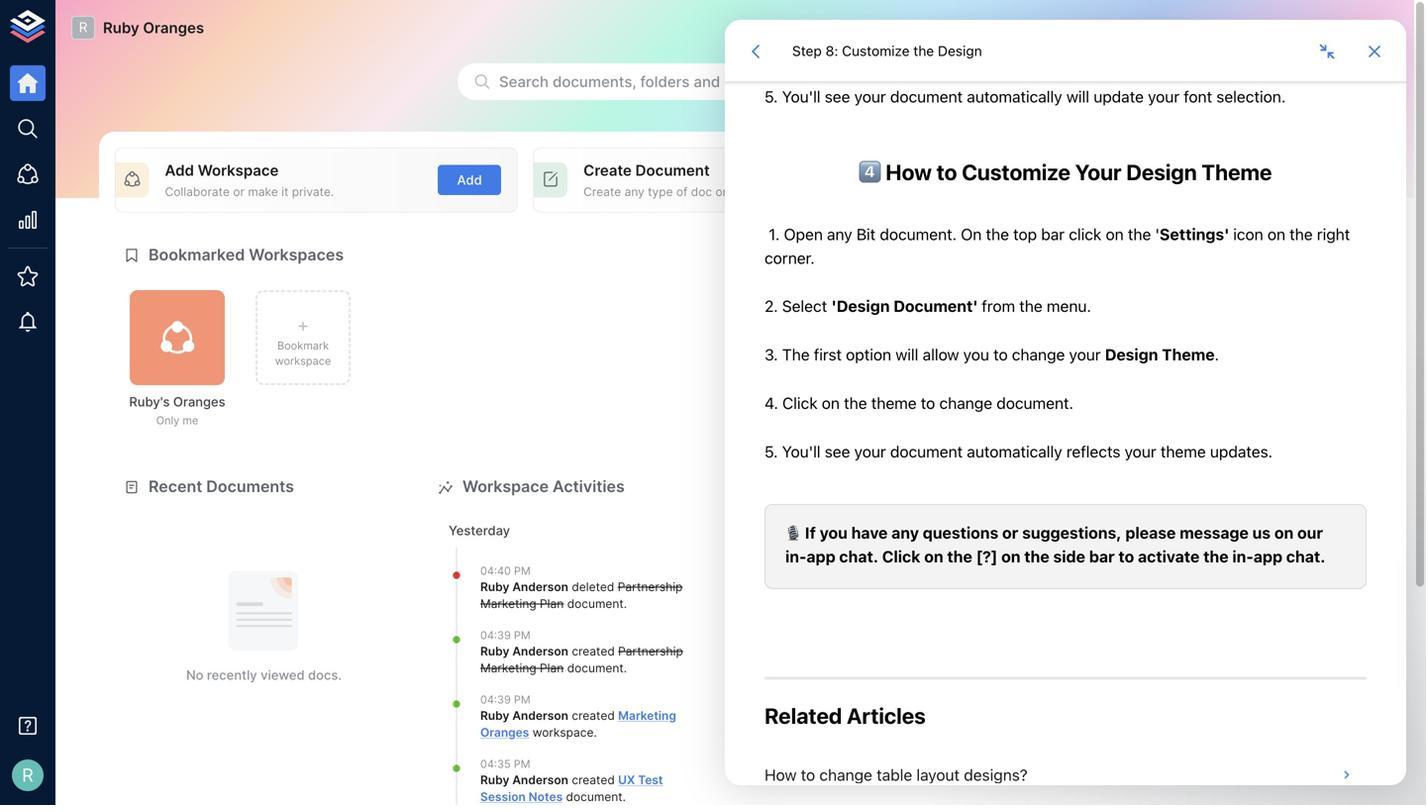 Task type: vqa. For each thing, say whether or not it's contained in the screenshot.
Add button
yes



Task type: describe. For each thing, give the bounding box(es) containing it.
document for 04:40 pm
[[567, 597, 624, 611]]

marketing for ruby anderson created
[[480, 661, 537, 675]]

ruby anderson deleted
[[480, 580, 618, 594]]

workspace .
[[529, 725, 597, 740]]

04:35
[[480, 758, 511, 771]]

any
[[625, 185, 645, 199]]

template
[[1002, 161, 1069, 179]]

wiki.
[[730, 185, 755, 199]]

bookmark workspace
[[275, 339, 331, 367]]

bookmarked workspaces
[[149, 245, 344, 265]]

create document create any type of doc or wiki.
[[584, 161, 755, 199]]

ruby anderson created for ux
[[480, 773, 618, 787]]

oranges for ruby's oranges only me
[[173, 394, 225, 410]]

search
[[499, 73, 549, 91]]

plan for deleted
[[540, 597, 564, 611]]

add for add workspace collaborate or make it private.
[[165, 161, 194, 179]]

1 help image from the top
[[1057, 507, 1355, 585]]

template gallery create faster and get inspired.
[[1002, 161, 1173, 199]]

partnership for created
[[618, 644, 683, 659]]

favorites
[[854, 667, 908, 683]]

gallery
[[1073, 161, 1124, 179]]

add for add
[[457, 172, 482, 188]]

add workspace collaborate or make it private.
[[165, 161, 334, 199]]

2 anderson from the top
[[512, 644, 569, 659]]

4 pm from the top
[[514, 758, 530, 771]]

3 help image from the top
[[1057, 707, 1355, 786]]

doc
[[691, 185, 712, 199]]

used
[[1149, 344, 1178, 359]]

04:39 pm for document .
[[480, 629, 531, 642]]

document
[[636, 161, 710, 179]]

folders
[[640, 73, 690, 91]]

documents,
[[553, 73, 636, 91]]

private.
[[292, 185, 334, 199]]

and inside template gallery create faster and get inspired.
[[1079, 185, 1100, 199]]

0 vertical spatial r
[[79, 19, 88, 36]]

it
[[281, 185, 289, 199]]

ruby's
[[129, 394, 170, 410]]

viewed
[[261, 667, 305, 683]]

04:39 pm for workspace .
[[480, 693, 531, 706]]

partnership for deleted
[[618, 580, 683, 594]]

r inside button
[[22, 765, 34, 786]]

document for 04:39 pm
[[567, 661, 624, 675]]

found.
[[911, 667, 951, 683]]

create button
[[857, 165, 920, 195]]

ruby's oranges only me
[[129, 394, 225, 427]]

no recently viewed docs.
[[186, 667, 342, 683]]

yesterday
[[449, 523, 510, 538]]

created for marketing
[[572, 709, 615, 723]]

1 horizontal spatial documents
[[1082, 344, 1145, 359]]

workspaces...
[[724, 73, 823, 91]]

3 anderson from the top
[[512, 709, 569, 723]]

04:40
[[480, 565, 511, 578]]

create inside template gallery create faster and get inspired.
[[1002, 185, 1040, 199]]



Task type: locate. For each thing, give the bounding box(es) containing it.
1 horizontal spatial r
[[79, 19, 88, 36]]

or
[[233, 185, 245, 199], [716, 185, 727, 199]]

2 vertical spatial marketing
[[618, 709, 676, 723]]

partnership
[[618, 580, 683, 594], [618, 644, 683, 659]]

1 vertical spatial 04:39 pm
[[480, 693, 531, 706]]

and inside button
[[694, 73, 720, 91]]

0 vertical spatial workspace
[[198, 161, 279, 179]]

04:39 up 04:35
[[480, 693, 511, 706]]

2 vertical spatial ruby anderson created
[[480, 773, 618, 787]]

marketing inside marketing oranges
[[618, 709, 676, 723]]

1 horizontal spatial and
[[1079, 185, 1100, 199]]

1 anderson from the top
[[512, 580, 569, 594]]

ruby anderson created
[[480, 644, 618, 659], [480, 709, 618, 723], [480, 773, 618, 787]]

.
[[624, 597, 627, 611], [624, 661, 627, 675], [594, 725, 597, 740], [623, 790, 626, 804]]

1 vertical spatial document .
[[564, 661, 627, 675]]

04:39 for workspace
[[480, 693, 511, 706]]

1 vertical spatial documents
[[206, 477, 294, 496]]

pm right 04:40
[[514, 565, 531, 578]]

0 vertical spatial 04:39
[[480, 629, 511, 642]]

1 horizontal spatial or
[[716, 185, 727, 199]]

4 anderson from the top
[[512, 773, 569, 787]]

0 vertical spatial partnership marketing plan
[[480, 580, 683, 611]]

2 partnership marketing plan from the top
[[480, 644, 683, 675]]

no
[[186, 667, 204, 683], [833, 667, 851, 683]]

workspaces
[[249, 245, 344, 265]]

document . for 04:35 pm
[[563, 790, 626, 804]]

partnership marketing plan down 04:40 pm
[[480, 580, 683, 611]]

2 vertical spatial document .
[[563, 790, 626, 804]]

ruby oranges
[[103, 19, 204, 37]]

ruby anderson created for marketing
[[480, 709, 618, 723]]

partnership marketing plan for deleted
[[480, 580, 683, 611]]

2 vertical spatial created
[[572, 773, 615, 787]]

1 horizontal spatial workspace
[[463, 477, 549, 496]]

oranges for ruby oranges
[[143, 19, 204, 37]]

bookmarked
[[149, 245, 245, 265]]

marketing down 04:40 pm
[[480, 597, 537, 611]]

hi ruby !
[[1340, 19, 1399, 37]]

create inside button
[[868, 172, 909, 188]]

test
[[638, 773, 663, 787]]

1 vertical spatial r
[[22, 765, 34, 786]]

workspace activities
[[463, 477, 625, 496]]

workspace inside button
[[275, 355, 331, 367]]

anderson up notes at the left bottom of page
[[512, 773, 569, 787]]

2 04:39 pm from the top
[[480, 693, 531, 706]]

1 horizontal spatial workspace
[[533, 725, 594, 740]]

0 vertical spatial marketing
[[480, 597, 537, 611]]

04:35 pm
[[480, 758, 530, 771]]

0 horizontal spatial no
[[186, 667, 204, 683]]

04:39 pm
[[480, 629, 531, 642], [480, 693, 531, 706]]

1 vertical spatial plan
[[540, 661, 564, 675]]

created
[[572, 644, 615, 659], [572, 709, 615, 723], [572, 773, 615, 787]]

recently
[[207, 667, 257, 683]]

help image
[[1057, 507, 1355, 585], [1057, 607, 1355, 686], [1057, 707, 1355, 786]]

2 or from the left
[[716, 185, 727, 199]]

04:39 pm down 04:40 pm
[[480, 629, 531, 642]]

1 vertical spatial created
[[572, 709, 615, 723]]

0 vertical spatial partnership
[[618, 580, 683, 594]]

and right folders
[[694, 73, 720, 91]]

2 no from the left
[[833, 667, 851, 683]]

workspace
[[198, 161, 279, 179], [463, 477, 549, 496]]

document . down deleted
[[564, 597, 627, 611]]

1 created from the top
[[572, 644, 615, 659]]

pm down ruby anderson deleted
[[514, 629, 531, 642]]

created left ux
[[572, 773, 615, 787]]

marketing oranges link
[[480, 709, 676, 740]]

and down gallery
[[1079, 185, 1100, 199]]

ruby anderson created up notes at the left bottom of page
[[480, 773, 618, 787]]

search documents, folders and workspaces... button
[[458, 63, 1012, 100]]

anderson up workspace . at the bottom of page
[[512, 709, 569, 723]]

1 vertical spatial marketing
[[480, 661, 537, 675]]

04:39 down 04:40
[[480, 629, 511, 642]]

0 vertical spatial documents
[[1082, 344, 1145, 359]]

workspace inside the add workspace collaborate or make it private.
[[198, 161, 279, 179]]

ruby
[[103, 19, 139, 37], [1358, 19, 1394, 37], [480, 580, 509, 594], [480, 644, 509, 659], [480, 709, 509, 723], [480, 773, 509, 787]]

plan down ruby anderson deleted
[[540, 597, 564, 611]]

add inside the add workspace collaborate or make it private.
[[165, 161, 194, 179]]

partnership marketing plan for created
[[480, 644, 683, 675]]

0 vertical spatial ruby anderson created
[[480, 644, 618, 659]]

0 horizontal spatial documents
[[206, 477, 294, 496]]

no for no recently viewed docs.
[[186, 667, 204, 683]]

0 horizontal spatial r
[[22, 765, 34, 786]]

1 vertical spatial partnership marketing plan
[[480, 644, 683, 675]]

document . for 04:40 pm
[[564, 597, 627, 611]]

created up workspace . at the bottom of page
[[572, 709, 615, 723]]

1 ruby anderson created from the top
[[480, 644, 618, 659]]

and
[[694, 73, 720, 91], [1079, 185, 1100, 199]]

dialog
[[725, 20, 1406, 785]]

2 04:39 from the top
[[480, 693, 511, 706]]

get
[[1104, 185, 1122, 199]]

search documents, folders and workspaces...
[[499, 73, 823, 91]]

2 ruby anderson created from the top
[[480, 709, 618, 723]]

1 vertical spatial help image
[[1057, 607, 1355, 686]]

activities
[[553, 477, 625, 496]]

or left the make
[[233, 185, 245, 199]]

oranges
[[143, 19, 204, 37], [173, 394, 225, 410], [480, 725, 529, 740]]

1 partnership marketing plan from the top
[[480, 580, 683, 611]]

notes
[[529, 790, 563, 804]]

1 horizontal spatial add
[[457, 172, 482, 188]]

0 vertical spatial oranges
[[143, 19, 204, 37]]

2 vertical spatial help image
[[1057, 707, 1355, 786]]

1 or from the left
[[233, 185, 245, 199]]

docs.
[[308, 667, 342, 683]]

oranges inside ruby's oranges only me
[[173, 394, 225, 410]]

1 vertical spatial ruby anderson created
[[480, 709, 618, 723]]

inspired.
[[1125, 185, 1173, 199]]

oranges inside marketing oranges
[[480, 725, 529, 740]]

created for ux
[[572, 773, 615, 787]]

workspace
[[275, 355, 331, 367], [533, 725, 594, 740]]

only
[[156, 414, 180, 427]]

add
[[165, 161, 194, 179], [457, 172, 482, 188]]

1 04:39 pm from the top
[[480, 629, 531, 642]]

no left favorites
[[833, 667, 851, 683]]

add button
[[438, 165, 501, 195]]

workspace up ux test session notes
[[533, 725, 594, 740]]

session
[[480, 790, 526, 804]]

no left recently on the bottom of the page
[[186, 667, 204, 683]]

0 horizontal spatial workspace
[[275, 355, 331, 367]]

1 plan from the top
[[540, 597, 564, 611]]

workspace down the bookmark at top
[[275, 355, 331, 367]]

3 ruby anderson created from the top
[[480, 773, 618, 787]]

04:39 pm up 04:35 pm
[[480, 693, 531, 706]]

documents left used
[[1082, 344, 1145, 359]]

1 vertical spatial partnership
[[618, 644, 683, 659]]

marketing up workspace . at the bottom of page
[[480, 661, 537, 675]]

partnership marketing plan up marketing oranges
[[480, 644, 683, 675]]

0 vertical spatial document
[[567, 597, 624, 611]]

deleted
[[572, 580, 614, 594]]

documents right recent
[[206, 477, 294, 496]]

pm up workspace . at the bottom of page
[[514, 693, 531, 706]]

marketing oranges
[[480, 709, 676, 740]]

2 pm from the top
[[514, 629, 531, 642]]

1 vertical spatial oranges
[[173, 394, 225, 410]]

no favorites found.
[[833, 667, 951, 683]]

documents
[[1082, 344, 1145, 359], [206, 477, 294, 496]]

workspace up the make
[[198, 161, 279, 179]]

or right doc
[[716, 185, 727, 199]]

ruby anderson created down ruby anderson deleted
[[480, 644, 618, 659]]

1 horizontal spatial no
[[833, 667, 851, 683]]

or inside create document create any type of doc or wiki.
[[716, 185, 727, 199]]

ruby anderson created up workspace . at the bottom of page
[[480, 709, 618, 723]]

2 vertical spatial document
[[566, 790, 623, 804]]

or inside the add workspace collaborate or make it private.
[[233, 185, 245, 199]]

0 vertical spatial plan
[[540, 597, 564, 611]]

workspace up yesterday at the left of page
[[463, 477, 549, 496]]

04:40 pm
[[480, 565, 531, 578]]

add inside button
[[457, 172, 482, 188]]

plan up marketing oranges
[[540, 661, 564, 675]]

document for 04:35 pm
[[566, 790, 623, 804]]

marketing
[[480, 597, 537, 611], [480, 661, 537, 675], [618, 709, 676, 723]]

plan
[[540, 597, 564, 611], [540, 661, 564, 675]]

plan for created
[[540, 661, 564, 675]]

anderson down ruby anderson deleted
[[512, 644, 569, 659]]

marketing up test
[[618, 709, 676, 723]]

0 horizontal spatial workspace
[[198, 161, 279, 179]]

of
[[676, 185, 688, 199]]

2 plan from the top
[[540, 661, 564, 675]]

type
[[648, 185, 673, 199]]

1 vertical spatial 04:39
[[480, 693, 511, 706]]

2 vertical spatial oranges
[[480, 725, 529, 740]]

pm right 04:35
[[514, 758, 530, 771]]

2 created from the top
[[572, 709, 615, 723]]

3 created from the top
[[572, 773, 615, 787]]

1 vertical spatial document
[[567, 661, 624, 675]]

document . down ux
[[563, 790, 626, 804]]

created down deleted
[[572, 644, 615, 659]]

document . for 04:39 pm
[[564, 661, 627, 675]]

marketing for ruby anderson deleted
[[480, 597, 537, 611]]

document . up marketing oranges
[[564, 661, 627, 675]]

1 04:39 from the top
[[480, 629, 511, 642]]

ux
[[618, 773, 635, 787]]

recent documents
[[149, 477, 294, 496]]

0 horizontal spatial add
[[165, 161, 194, 179]]

r button
[[6, 754, 50, 797]]

hi
[[1340, 19, 1354, 37]]

document
[[567, 597, 624, 611], [567, 661, 624, 675], [566, 790, 623, 804]]

1 vertical spatial workspace
[[463, 477, 549, 496]]

partnership marketing plan
[[480, 580, 683, 611], [480, 644, 683, 675]]

create
[[584, 161, 632, 179], [868, 172, 909, 188], [584, 185, 621, 199], [1002, 185, 1040, 199]]

0 vertical spatial 04:39 pm
[[480, 629, 531, 642]]

0 vertical spatial and
[[694, 73, 720, 91]]

3 pm from the top
[[514, 693, 531, 706]]

anderson down 04:40 pm
[[512, 580, 569, 594]]

1 no from the left
[[186, 667, 204, 683]]

ux test session notes link
[[480, 773, 663, 804]]

me
[[183, 414, 198, 427]]

ux test session notes
[[480, 773, 663, 804]]

0 vertical spatial created
[[572, 644, 615, 659]]

0 vertical spatial workspace
[[275, 355, 331, 367]]

recent
[[149, 477, 202, 496]]

bookmark workspace button
[[256, 290, 351, 385]]

document down deleted
[[567, 597, 624, 611]]

0 horizontal spatial or
[[233, 185, 245, 199]]

!
[[1394, 19, 1399, 37]]

0 vertical spatial document .
[[564, 597, 627, 611]]

04:39
[[480, 629, 511, 642], [480, 693, 511, 706]]

2 help image from the top
[[1057, 607, 1355, 686]]

pm
[[514, 565, 531, 578], [514, 629, 531, 642], [514, 693, 531, 706], [514, 758, 530, 771]]

faster
[[1043, 185, 1076, 199]]

no for no favorites found.
[[833, 667, 851, 683]]

oranges for marketing oranges
[[480, 725, 529, 740]]

collaborate
[[165, 185, 230, 199]]

1 vertical spatial workspace
[[533, 725, 594, 740]]

bookmark
[[277, 339, 329, 352]]

r
[[79, 19, 88, 36], [22, 765, 34, 786]]

anderson
[[512, 580, 569, 594], [512, 644, 569, 659], [512, 709, 569, 723], [512, 773, 569, 787]]

document down ux
[[566, 790, 623, 804]]

1 vertical spatial and
[[1079, 185, 1100, 199]]

document .
[[564, 597, 627, 611], [564, 661, 627, 675], [563, 790, 626, 804]]

document up marketing oranges
[[567, 661, 624, 675]]

make
[[248, 185, 278, 199]]

documents used
[[1082, 344, 1178, 359]]

0 horizontal spatial and
[[694, 73, 720, 91]]

04:39 for document
[[480, 629, 511, 642]]

0 vertical spatial help image
[[1057, 507, 1355, 585]]

1 pm from the top
[[514, 565, 531, 578]]



